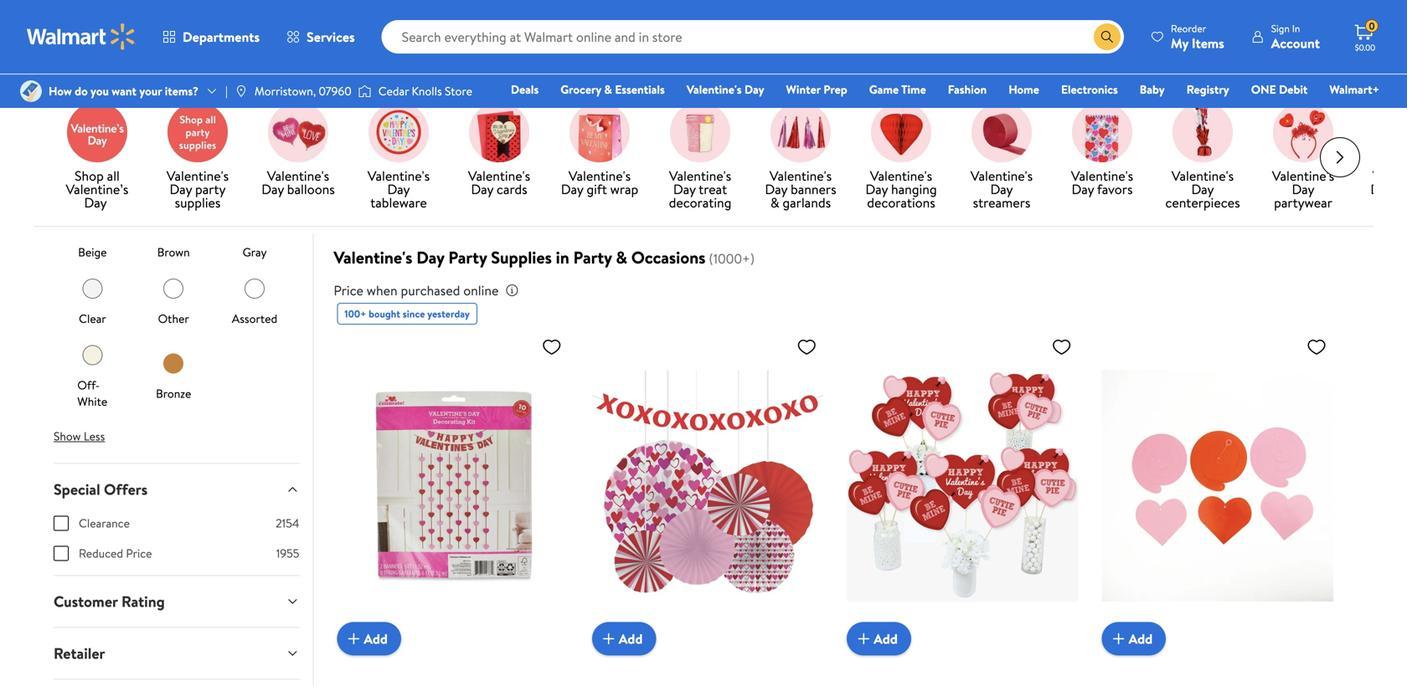 Task type: locate. For each thing, give the bounding box(es) containing it.
0
[[1369, 19, 1375, 33]]

deals link
[[503, 80, 546, 98]]

day inside valentine's day centerpieces
[[1192, 180, 1214, 199]]

sign in to add to favorites list, big dot of happiness conversation hearts - valentine's day party centerpiece sticks - table toppers - set of 15 image
[[1052, 337, 1072, 358]]

day left winter
[[745, 81, 764, 98]]

day left "hanging"
[[866, 180, 888, 199]]

0 horizontal spatial  image
[[20, 80, 42, 102]]

day down shop
[[84, 194, 107, 212]]

day inside valentine's day cards
[[471, 180, 493, 199]]

valentine's day centerpieces link
[[1159, 102, 1246, 213]]

valentine's down valentine's day balloons image
[[267, 167, 329, 185]]

day for cards
[[471, 180, 493, 199]]

assorted
[[232, 311, 277, 327]]

sign
[[1271, 21, 1290, 36]]

valentine's down valentine's day cards image
[[468, 167, 530, 185]]

2 add to cart image from the left
[[854, 630, 874, 650]]

walmart image
[[27, 23, 136, 50]]

bought
[[369, 307, 400, 321]]

gray
[[243, 244, 267, 261]]

valentine's up 'tableware'
[[368, 167, 430, 185]]

add button for big dot of happiness conversation hearts - valentine's day party centerpiece sticks - table toppers - set of 15 image at the right
[[847, 623, 911, 656]]

3 add to cart image from the left
[[1109, 630, 1129, 650]]

 image
[[358, 83, 372, 100]]

day left gift
[[561, 180, 583, 199]]

day for treat
[[673, 180, 696, 199]]

essentials
[[615, 81, 665, 98]]

day left party
[[170, 180, 192, 199]]

valentine's for banners
[[770, 167, 832, 185]]

1 horizontal spatial |
[[1225, 52, 1227, 70]]

1 vertical spatial &
[[771, 194, 779, 212]]

off-
[[77, 377, 100, 394]]

valentine's up the partywear
[[1272, 167, 1334, 185]]

0 vertical spatial price
[[334, 282, 363, 300]]

valentine's day banners & garlands image
[[771, 102, 831, 163]]

day for banners
[[765, 180, 788, 199]]

add button for 3 paper danglers, way to celebrate, paper material, red and pink color, 5.8 inch image
[[1102, 623, 1166, 656]]

sort and filter section element
[[34, 34, 1374, 88]]

valentine's inside valentine's day balloons
[[267, 167, 329, 185]]

cards
[[497, 180, 527, 199]]

valentine's day cards
[[468, 167, 530, 199]]

my
[[1171, 34, 1189, 52]]

 image for how do you want your items?
[[20, 80, 42, 102]]

winter
[[786, 81, 821, 98]]

game time
[[869, 81, 926, 98]]

day left cards
[[471, 180, 493, 199]]

day inside valentine's day tableware
[[387, 180, 410, 199]]

all
[[107, 167, 120, 185]]

& inside "link"
[[604, 81, 612, 98]]

grocery & essentials link
[[553, 80, 672, 98]]

valentine's inside valentine's day treat decorating
[[669, 167, 731, 185]]

 image left how
[[20, 80, 42, 102]]

party up the online
[[448, 246, 487, 269]]

1 horizontal spatial price
[[334, 282, 363, 300]]

one debit link
[[1244, 80, 1315, 98]]

valentine's day streamers
[[971, 167, 1033, 212]]

day left treat
[[673, 180, 696, 199]]

grocery
[[561, 81, 601, 98]]

valentine's day party supplies in party & occasions (1000+)
[[334, 246, 755, 269]]

price inside special offers group
[[126, 546, 152, 562]]

add
[[364, 630, 388, 649], [619, 630, 643, 649], [874, 630, 898, 649], [1129, 630, 1153, 649]]

None checkbox
[[54, 517, 69, 532], [54, 547, 69, 562], [54, 517, 69, 532], [54, 547, 69, 562]]

cedar knolls store
[[378, 83, 472, 99]]

2 horizontal spatial &
[[771, 194, 779, 212]]

valentine's day gift wrap link
[[556, 102, 643, 199]]

add to cart image
[[344, 630, 364, 650], [854, 630, 874, 650], [1109, 630, 1129, 650]]

debit
[[1279, 81, 1308, 98]]

morristown,
[[255, 83, 316, 99]]

valentine's for cards
[[468, 167, 530, 185]]

beige button
[[77, 207, 108, 261]]

add for add to cart icon
[[619, 630, 643, 649]]

price when purchased online
[[334, 282, 499, 300]]

morristown, 07960
[[255, 83, 352, 99]]

wrap
[[610, 180, 639, 199]]

valentine's inside valentine's day gift wrap
[[569, 167, 631, 185]]

retailer button
[[40, 629, 313, 680]]

4 add from the left
[[1129, 630, 1153, 649]]

day inside valentine's day hanging decorations
[[866, 180, 888, 199]]

day down valentine's day streamers image
[[991, 180, 1013, 199]]

sign in to add to favorites list, valentine's day red and pink happy valentine's day decoration kit, 10 pieces, by way to celebrate image
[[542, 337, 562, 358]]

valentine's up centerpieces
[[1172, 167, 1234, 185]]

valentine's
[[687, 81, 742, 98], [167, 167, 229, 185], [267, 167, 329, 185], [368, 167, 430, 185], [468, 167, 530, 185], [569, 167, 631, 185], [669, 167, 731, 185], [770, 167, 832, 185], [870, 167, 932, 185], [971, 167, 1033, 185], [1071, 167, 1133, 185], [1172, 167, 1234, 185], [1272, 167, 1334, 185], [334, 246, 412, 269]]

valentine's for hanging
[[870, 167, 932, 185]]

| right by
[[1225, 52, 1227, 70]]

2 vertical spatial &
[[616, 246, 627, 269]]

day for favors
[[1072, 180, 1094, 199]]

3 paper danglers, way to celebrate, paper material, red and pink color, 5.8 inch image
[[1102, 330, 1334, 643]]

1 horizontal spatial  image
[[234, 85, 248, 98]]

0 horizontal spatial party
[[448, 246, 487, 269]]

fashion link
[[941, 80, 994, 98]]

day inside "valentine's day partywear"
[[1292, 180, 1315, 199]]

valentine's for treat
[[669, 167, 731, 185]]

day for partywear
[[1292, 180, 1315, 199]]

special offers group
[[54, 516, 299, 576]]

tab
[[40, 681, 313, 687]]

day down valentine's day tableware image
[[387, 180, 410, 199]]

price up 100+
[[334, 282, 363, 300]]

1 horizontal spatial &
[[616, 246, 627, 269]]

0 vertical spatial |
[[1225, 52, 1227, 70]]

valentine's day partywear
[[1272, 167, 1334, 212]]

valentine's down the valentine's day gift wrap image
[[569, 167, 631, 185]]

0 vertical spatial &
[[604, 81, 612, 98]]

valentine's up the when
[[334, 246, 412, 269]]

100+ bought since yesterday
[[345, 307, 470, 321]]

 image left morristown,
[[234, 85, 248, 98]]

sign in to add to favorites list, valentine's day xoxo banner and paper fan decor kit by way to celebrate image
[[797, 337, 817, 358]]

grocery & essentials
[[561, 81, 665, 98]]

1 horizontal spatial add to cart image
[[854, 630, 874, 650]]

day left balloons
[[262, 180, 284, 199]]

home link
[[1001, 80, 1047, 98]]

valentine's day treat decorating
[[669, 167, 732, 212]]

baby
[[1140, 81, 1165, 98]]

& left garlands
[[771, 194, 779, 212]]

valent
[[1371, 167, 1407, 199]]

0 horizontal spatial add to cart image
[[344, 630, 364, 650]]

& left occasions
[[616, 246, 627, 269]]

want
[[112, 83, 137, 99]]

 image for morristown, 07960
[[234, 85, 248, 98]]

services button
[[273, 17, 368, 57]]

0 horizontal spatial |
[[225, 83, 228, 99]]

add to cart image for 3 paper danglers, way to celebrate, paper material, red and pink color, 5.8 inch image
[[1109, 630, 1129, 650]]

1 horizontal spatial party
[[573, 246, 612, 269]]

since
[[403, 307, 425, 321]]

valentine's day streamers image
[[972, 102, 1032, 163]]

offers
[[104, 480, 148, 501]]

shop all valentine's day
[[66, 167, 129, 212]]

clearance
[[79, 516, 130, 532]]

gift
[[587, 180, 607, 199]]

centerpieces
[[1166, 194, 1240, 212]]

day left favors
[[1072, 180, 1094, 199]]

add for add to cart image corresponding to big dot of happiness conversation hearts - valentine's day party centerpiece sticks - table toppers - set of 15 image at the right
[[874, 630, 898, 649]]

1 add to cart image from the left
[[344, 630, 364, 650]]

1 vertical spatial price
[[126, 546, 152, 562]]

& inside the valentine's day banners & garlands
[[771, 194, 779, 212]]

day inside valentine's day treat decorating
[[673, 180, 696, 199]]

day inside valentine's day favors
[[1072, 180, 1094, 199]]

3 add from the left
[[874, 630, 898, 649]]

 image
[[20, 80, 42, 102], [234, 85, 248, 98]]

garlands
[[783, 194, 831, 212]]

subscription button
[[493, 48, 606, 75]]

| right items?
[[225, 83, 228, 99]]

next slide for chipmodulewithimages list image
[[1320, 137, 1360, 178]]

valentine's day party supplies image
[[168, 102, 228, 163]]

2 horizontal spatial add to cart image
[[1109, 630, 1129, 650]]

do
[[75, 83, 88, 99]]

store
[[99, 53, 126, 69]]

sign in to add to favorites list, 3 paper danglers, way to celebrate, paper material, red and pink color, 5.8 inch image
[[1307, 337, 1327, 358]]

valentine's inside valentine's day hanging decorations
[[870, 167, 932, 185]]

day inside the valentine's day banners & garlands
[[765, 180, 788, 199]]

your
[[139, 83, 162, 99]]

valentine's for tableware
[[368, 167, 430, 185]]

valentine's day partywear link
[[1260, 102, 1347, 213]]

shop all valentine's day image
[[67, 102, 127, 163]]

3 add button from the left
[[847, 623, 911, 656]]

valentine's day hanging decorations image
[[871, 102, 932, 163]]

valentine's day balloons image
[[268, 102, 328, 163]]

valentine's for partywear
[[1272, 167, 1334, 185]]

electronics
[[1061, 81, 1118, 98]]

2 add button from the left
[[592, 623, 656, 656]]

day inside valentine's day gift wrap
[[561, 180, 583, 199]]

0 horizontal spatial &
[[604, 81, 612, 98]]

when
[[367, 282, 398, 300]]

valentine's inside valentine's day centerpieces
[[1172, 167, 1234, 185]]

rating
[[121, 592, 165, 613]]

in
[[556, 246, 569, 269]]

valentine's inside 'link'
[[167, 167, 229, 185]]

brown
[[157, 244, 190, 261]]

off- white button
[[77, 341, 108, 410]]

you
[[91, 83, 109, 99]]

day inside valentine's day streamers
[[991, 180, 1013, 199]]

valentine's up garlands
[[770, 167, 832, 185]]

deals
[[511, 81, 539, 98]]

winter prep link
[[779, 80, 855, 98]]

day down valentine's day partywear image
[[1292, 180, 1315, 199]]

day inside valentine's day balloons
[[262, 180, 284, 199]]

party
[[448, 246, 487, 269], [573, 246, 612, 269]]

add to cart image for the 'valentine's day red and pink happy valentine's day decoration kit, 10 pieces, by way to celebrate' image
[[344, 630, 364, 650]]

valentine's inside the valentine's day banners & garlands
[[770, 167, 832, 185]]

4 add button from the left
[[1102, 623, 1166, 656]]

party right in
[[573, 246, 612, 269]]

valentine's up decorating on the top
[[669, 167, 731, 185]]

valentine's for streamers
[[971, 167, 1033, 185]]

valentine's up streamers
[[971, 167, 1033, 185]]

valentine's up supplies
[[167, 167, 229, 185]]

favors
[[1097, 180, 1133, 199]]

day left banners
[[765, 180, 788, 199]]

valentine's day gift wrap
[[561, 167, 639, 199]]

day up purchased
[[416, 246, 444, 269]]

100+
[[345, 307, 366, 321]]

add button for the 'valentine's day red and pink happy valentine's day decoration kit, 10 pieces, by way to celebrate' image
[[337, 623, 401, 656]]

cedar
[[378, 83, 409, 99]]

valentine's up "decorations"
[[870, 167, 932, 185]]

walmart+ link
[[1322, 80, 1387, 98]]

valentine's day
[[687, 81, 764, 98]]

day down valentine's day centerpieces image
[[1192, 180, 1214, 199]]

legal information image
[[505, 284, 519, 297]]

valentine's down valentine's day favors image
[[1071, 167, 1133, 185]]

day inside shop all valentine's day
[[84, 194, 107, 212]]

price right the reduced
[[126, 546, 152, 562]]

valentine's day cards image
[[469, 102, 529, 163]]

1 add from the left
[[364, 630, 388, 649]]

0 horizontal spatial price
[[126, 546, 152, 562]]

day inside the valentine's day party supplies
[[170, 180, 192, 199]]

& right the grocery on the left
[[604, 81, 612, 98]]

valentine's day treat decorating image
[[670, 102, 730, 163]]

2 add from the left
[[619, 630, 643, 649]]

1 add button from the left
[[337, 623, 401, 656]]

valentine's day hanging decorations
[[866, 167, 937, 212]]

big dot of happiness conversation hearts - valentine's day party centerpiece sticks - table toppers - set of 15 image
[[847, 330, 1079, 643]]



Task type: describe. For each thing, give the bounding box(es) containing it.
valentine's for favors
[[1071, 167, 1133, 185]]

day for hanging
[[866, 180, 888, 199]]

customer rating
[[54, 592, 165, 613]]

2 party from the left
[[573, 246, 612, 269]]

valentine's day xoxo banner and paper fan decor kit by way to celebrate image
[[592, 330, 824, 643]]

special offers
[[54, 480, 148, 501]]

valentine's day party supplies link
[[154, 102, 241, 213]]

customer rating button
[[40, 577, 313, 628]]

beige
[[78, 244, 107, 261]]

party
[[195, 180, 226, 199]]

baby link
[[1132, 80, 1173, 98]]

special offers tab
[[40, 465, 313, 516]]

how do you want your items?
[[49, 83, 199, 99]]

retailer
[[54, 644, 105, 665]]

valentine's for party
[[334, 246, 412, 269]]

show less
[[54, 429, 105, 445]]

valentine's for balloons
[[267, 167, 329, 185]]

decorating
[[669, 194, 732, 212]]

retailer tab
[[40, 629, 313, 680]]

one
[[1251, 81, 1276, 98]]

1955
[[276, 546, 299, 562]]

day for balloons
[[262, 180, 284, 199]]

reduced
[[79, 546, 123, 562]]

sort by |
[[1176, 52, 1227, 70]]

supplies
[[175, 194, 221, 212]]

valentine's day partywear image
[[1273, 102, 1334, 163]]

add to cart image for big dot of happiness conversation hearts - valentine's day party centerpiece sticks - table toppers - set of 15 image at the right
[[854, 630, 874, 650]]

online
[[463, 282, 499, 300]]

fashion
[[948, 81, 987, 98]]

show less button
[[40, 424, 118, 450]]

valentine's up valentine's day treat decorating image
[[687, 81, 742, 98]]

in-store
[[85, 53, 126, 69]]

other
[[158, 311, 189, 327]]

gray button
[[240, 207, 270, 261]]

yesterday
[[427, 307, 470, 321]]

1 party from the left
[[448, 246, 487, 269]]

valentine's day tableware image
[[369, 102, 429, 163]]

customer rating tab
[[40, 577, 313, 628]]

$0.00
[[1355, 42, 1376, 53]]

valentine's day streamers link
[[958, 102, 1045, 213]]

reduced price
[[79, 546, 152, 562]]

in-store button
[[54, 48, 144, 75]]

valentine's day banners & garlands
[[765, 167, 837, 212]]

special
[[54, 480, 100, 501]]

valent link
[[1360, 102, 1407, 199]]

valentine's day treat decorating link
[[657, 102, 744, 213]]

add button for valentine's day xoxo banner and paper fan decor kit by way to celebrate image
[[592, 623, 656, 656]]

subscription
[[525, 53, 588, 69]]

Walmart Site-Wide search field
[[382, 20, 1124, 54]]

by
[[1204, 52, 1218, 70]]

Search search field
[[382, 20, 1124, 54]]

prep
[[824, 81, 847, 98]]

in-
[[85, 53, 99, 69]]

add for the 'valentine's day red and pink happy valentine's day decoration kit, 10 pieces, by way to celebrate' image's add to cart image
[[364, 630, 388, 649]]

services
[[307, 28, 355, 46]]

hanging
[[891, 180, 937, 199]]

assorted button
[[232, 274, 277, 327]]

valentine's for gift
[[569, 167, 631, 185]]

in
[[1292, 21, 1300, 36]]

day for tableware
[[387, 180, 410, 199]]

bronze button
[[156, 349, 191, 402]]

search icon image
[[1101, 30, 1114, 44]]

valentine's day centerpieces
[[1166, 167, 1240, 212]]

departments button
[[149, 17, 273, 57]]

day for gift
[[561, 180, 583, 199]]

(1000+)
[[709, 250, 755, 268]]

off- white
[[77, 377, 107, 410]]

1 vertical spatial |
[[225, 83, 228, 99]]

time
[[901, 81, 926, 98]]

game time link
[[862, 80, 934, 98]]

valentine's for centerpieces
[[1172, 167, 1234, 185]]

valentine's day hanging decorations link
[[858, 102, 945, 213]]

purchased
[[401, 282, 460, 300]]

valentine's day centerpieces image
[[1173, 102, 1233, 163]]

walmart+
[[1330, 81, 1380, 98]]

add to cart image
[[599, 630, 619, 650]]

07960
[[319, 83, 352, 99]]

valentine's day party supplies
[[167, 167, 229, 212]]

valentine's day tableware
[[368, 167, 430, 212]]

shop all valentine's day link
[[54, 102, 141, 213]]

valentine's day favors
[[1071, 167, 1133, 199]]

valentine's day cards link
[[456, 102, 543, 199]]

2154
[[276, 516, 299, 532]]

registry
[[1187, 81, 1229, 98]]

valentine's for party
[[167, 167, 229, 185]]

clear
[[79, 311, 106, 327]]

game
[[869, 81, 899, 98]]

valentine's day favors link
[[1059, 102, 1146, 199]]

color group
[[54, 0, 299, 417]]

| inside sort and filter section element
[[1225, 52, 1227, 70]]

knolls
[[412, 83, 442, 99]]

day for streamers
[[991, 180, 1013, 199]]

day for party
[[416, 246, 444, 269]]

items
[[1192, 34, 1224, 52]]

other button
[[158, 274, 189, 327]]

electronics link
[[1054, 80, 1126, 98]]

valentine's day gift wrap image
[[570, 102, 630, 163]]

reorder my items
[[1171, 21, 1224, 52]]

valentine's day red and pink happy valentine's day decoration kit, 10 pieces, by way to celebrate image
[[337, 330, 569, 643]]

banners
[[791, 180, 837, 199]]

day for centerpieces
[[1192, 180, 1214, 199]]

add for add to cart image corresponding to 3 paper danglers, way to celebrate, paper material, red and pink color, 5.8 inch image
[[1129, 630, 1153, 649]]

how
[[49, 83, 72, 99]]

supplies
[[491, 246, 552, 269]]

sign in account
[[1271, 21, 1320, 52]]

valentine's
[[66, 180, 129, 199]]

valentine's day banners & garlands link
[[757, 102, 844, 213]]

valentine's day favors image
[[1072, 102, 1133, 163]]

day for party
[[170, 180, 192, 199]]

decorations
[[867, 194, 935, 212]]



Task type: vqa. For each thing, say whether or not it's contained in the screenshot.
Valentine's Day party supplies at the top left
yes



